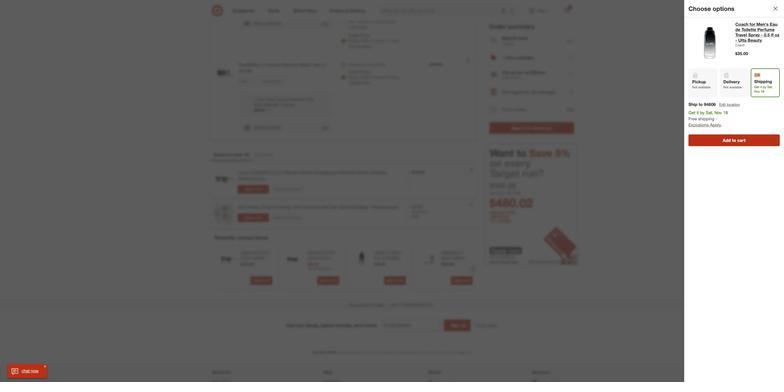 Task type: vqa. For each thing, say whether or not it's contained in the screenshot.
the Pickup in the Order Pickup not available at Charlotte North Change store
no



Task type: locate. For each thing, give the bounding box(es) containing it.
sign
[[512, 125, 521, 131], [451, 323, 460, 328]]

0 vertical spatial add a substitute
[[254, 21, 281, 26]]

2 hours from the top
[[374, 75, 384, 79]]

1 hours from the top
[[374, 38, 384, 43]]

get up free
[[689, 110, 696, 115]]

2 add a substitute from the top
[[254, 125, 281, 130]]

ready
[[349, 38, 359, 43], [349, 75, 359, 79]]

target up $505.28
[[490, 167, 520, 179]]

delivery up the edit location
[[724, 79, 740, 84]]

playstation up bundle
[[239, 62, 261, 67]]

0 vertical spatial later
[[275, 7, 282, 11]]

delivery up soon
[[367, 14, 380, 18]]

1 vertical spatial a
[[262, 125, 264, 130]]

search
[[507, 8, 520, 14]]

0 horizontal spatial men's
[[392, 250, 402, 255]]

1 horizontal spatial de
[[736, 27, 741, 32]]

with inside 'same day delivery with shipt get it as soon as 6pm today learn more'
[[381, 14, 388, 18]]

female inside coach hc8279u 51mm female rectangle sunglasses
[[319, 256, 331, 260]]

edit location button
[[719, 102, 740, 108]]

0 horizontal spatial shipping
[[349, 62, 363, 67]]

may
[[417, 350, 423, 354]]

1 vertical spatial shop similar items button
[[272, 213, 303, 222]]

us
[[226, 370, 231, 375]]

2 vertical spatial polarized
[[241, 272, 256, 276]]

cart item ready to fulfill group
[[210, 0, 477, 55], [210, 55, 477, 140]]

shipping inside shipping get it by sat, nov 18
[[754, 79, 772, 84]]

1 horizontal spatial $210.00
[[412, 170, 425, 174]]

hc8279u
[[319, 250, 336, 255]]

see
[[313, 350, 319, 354]]

2 shop similar items button from the top
[[272, 213, 303, 222]]

cart inside $210.00 add to cart
[[264, 278, 270, 282]]

0 vertical spatial change
[[349, 44, 362, 48]]

0 vertical spatial 5%
[[555, 147, 571, 159]]

travel for coach for men's eau de toilette perfume travel spray - 0.5 fl oz - ulta beauty
[[389, 261, 399, 265]]

get for get it by sat, nov 18 free shipping exclusions apply. add to cart
[[689, 110, 696, 115]]

18 for get it by sat, nov 18 when you order by 12:00pm tomorrow
[[379, 2, 383, 6]]

None radio
[[341, 19, 346, 25]]

as left 6pm
[[373, 19, 377, 24]]

affirm image
[[490, 71, 498, 79], [490, 71, 497, 77]]

2 inside the playstation 5 console marvel's spider-man 2 bundle
[[323, 62, 325, 67]]

female up $210.00 add to cart
[[252, 256, 264, 260]]

1 horizontal spatial square
[[300, 170, 314, 175]]

delivery inside 'same day delivery with shipt get it as soon as 6pm today learn more'
[[367, 14, 380, 18]]

18 inside get it by sat, nov 18 when you order by 12:00pm tomorrow
[[379, 2, 383, 6]]

add a substitute
[[254, 21, 281, 26], [254, 125, 281, 130]]

change for change store button corresponding to store pickup option
[[349, 44, 362, 48]]

51mm inside coach hc8374u 51mm woman square sunglasses polarized brown gradient polarized lens
[[271, 170, 283, 175]]

get it by sat, nov 18 free shipping exclusions apply. add to cart
[[689, 110, 746, 143]]

hc8374u inside coach hc8374u 51mm female square sunglasses polarized
[[253, 250, 269, 255]]

order pickup ready within 2 hours at pinole change store for store pickup option
[[349, 33, 399, 48]]

get inside get it by sat, nov 18 free shipping exclusions apply. add to cart
[[689, 110, 696, 115]]

ready right store pickup radio
[[349, 75, 359, 79]]

0 vertical spatial pickup
[[359, 33, 370, 38]]

1 save for later button from the top
[[260, 5, 284, 13]]

add to cart inside coach hc8374u 51mm woman square sunglasses polarized brown gradient polarized lens list item
[[245, 187, 262, 191]]

1 vertical spatial men's
[[392, 250, 402, 255]]

coach hc8374u 51mm female square sunglasses polarized image
[[219, 250, 237, 269], [219, 250, 237, 269]]

similar for woman
[[283, 187, 292, 191]]

-
[[761, 32, 763, 38], [736, 38, 737, 43], [280, 102, 281, 107], [369, 204, 371, 210], [385, 266, 386, 271], [402, 266, 403, 271]]

on every target run?
[[490, 157, 544, 179]]

1 horizontal spatial *
[[571, 148, 572, 152]]

similar down 'christmas'
[[283, 216, 292, 220]]

1 ready from the top
[[349, 38, 359, 43]]

2 similar from the top
[[283, 216, 292, 220]]

within down more
[[360, 38, 370, 43]]

playstation 5 digital edition console image
[[419, 250, 438, 269], [419, 250, 438, 269]]

add to cart button down lens
[[238, 185, 269, 194]]

1 vertical spatial nov
[[754, 89, 760, 93]]

Service plan checkbox
[[244, 103, 250, 108]]

and left target.com
[[447, 350, 452, 354]]

apply
[[491, 247, 507, 254]]

$35.00 inside choose options dialog
[[736, 51, 748, 56]]

gradient
[[370, 170, 387, 175]]

add inside get it by sat, nov 18 free shipping exclusions apply. add to cart
[[723, 138, 731, 143]]

get left top on the bottom of page
[[286, 322, 295, 328]]

items down "woman"
[[293, 187, 301, 191]]

details.
[[327, 350, 338, 354]]

edition
[[453, 256, 464, 260]]

oz
[[775, 32, 780, 38], [397, 266, 401, 271]]

0 vertical spatial store
[[363, 44, 371, 48]]

cart item ready to fulfill group containing playstation 5 console marvel's spider-man 2 bundle
[[210, 55, 477, 140]]

similar inside "40ct plastic finial christmas tree ornament set pale teal/gold/slate - wondershop™" list item
[[283, 216, 292, 220]]

0 vertical spatial beauty
[[748, 38, 762, 43]]

change down learn
[[349, 44, 362, 48]]

1 horizontal spatial $35.00
[[736, 51, 748, 56]]

51mm up '$86.50'
[[307, 256, 318, 260]]

items right viewed
[[255, 235, 268, 241]]

add to cart button down $399.99
[[451, 276, 473, 285]]

0 vertical spatial items
[[293, 187, 301, 191]]

redcard down $480.02
[[493, 214, 509, 219]]

2 horizontal spatial sat,
[[767, 85, 773, 89]]

save
[[263, 7, 270, 11], [263, 79, 270, 83], [529, 147, 553, 159]]

coach hc8279u 51mm female rectangle sunglasses image
[[286, 250, 304, 269], [286, 250, 304, 269]]

coach inside coach hc8374u 51mm woman square sunglasses polarized brown gradient polarized lens
[[238, 170, 250, 175]]

2 inside '2 year video games protection plan ($450-$499.99) - allstate'
[[254, 97, 256, 102]]

at left target.com
[[453, 350, 456, 354]]

beauty inside coach for men's eau de toilette perfume travel spray - 0.5 fl oz - ulta beauty coach
[[748, 38, 762, 43]]

get it by sat, nov 18 when you order by 12:00pm tomorrow
[[349, 2, 406, 11]]

oz inside coach for men's eau de toilette perfume travel spray - 0.5 fl oz - ulta beauty
[[397, 266, 401, 271]]

pickup down shipping not available
[[359, 69, 370, 74]]

sign inside "button"
[[451, 323, 460, 328]]

square down viewed
[[241, 261, 253, 265]]

debit
[[490, 259, 500, 265]]

None radio
[[341, 1, 346, 6], [341, 62, 346, 67], [341, 1, 346, 6], [341, 62, 346, 67]]

restrictions
[[339, 350, 356, 354]]

0 vertical spatial 1 offer available button
[[436, 5, 462, 11]]

chat now dialog
[[8, 364, 47, 378]]

to inside coach hc8374u 51mm woman square sunglasses polarized brown gradient polarized lens list item
[[252, 187, 255, 191]]

0 vertical spatial 18
[[379, 2, 383, 6]]

1 vertical spatial travel
[[389, 261, 399, 265]]

1 horizontal spatial nov
[[715, 110, 722, 115]]

shop similar items for christmas
[[274, 216, 301, 220]]

1 vertical spatial offer
[[506, 55, 515, 60]]

2 save for later from the top
[[263, 79, 282, 83]]

now for apply
[[509, 247, 520, 254]]

more.
[[364, 322, 378, 328]]

it inside get it by sat, nov 18 free shipping exclusions apply. add to cart
[[697, 110, 699, 115]]

as right the low at the top of the page
[[525, 70, 530, 75]]

2 substitute from the top
[[265, 125, 281, 130]]

sale inside the $86.50 reg $173.00 sale
[[325, 266, 332, 270]]

target left cart
[[374, 303, 384, 307]]

add to cart down lens
[[245, 187, 262, 191]]

$52/mo.
[[531, 70, 547, 75]]

eau for coach for men's eau de toilette perfume travel spray - 0.5 fl oz - ulta beauty
[[374, 256, 381, 260]]

get up when
[[349, 2, 355, 6]]

0 vertical spatial save for later
[[263, 7, 282, 11]]

shop inside list item
[[274, 216, 282, 220]]

add to cart down plastic
[[245, 216, 262, 220]]

None text field
[[382, 319, 440, 331]]

0 horizontal spatial $210.00
[[241, 262, 254, 266]]

fl for coach for men's eau de toilette perfume travel spray - 0.5 fl oz - ulta beauty coach
[[771, 32, 774, 38]]

2 female from the left
[[319, 256, 331, 260]]

1 shop similar items from the top
[[274, 187, 301, 191]]

want to save 5% *
[[490, 147, 572, 159]]

and left availability
[[395, 350, 400, 354]]

change down shipping not available
[[349, 80, 362, 85]]

eau inside coach for men's eau de toilette perfume travel spray - 0.5 fl oz - ulta beauty
[[374, 256, 381, 260]]

0 horizontal spatial coach for men's eau de toilette perfume travel spray - 0.5 fl oz - ulta beauty link
[[374, 250, 405, 276]]

store down shipping not available
[[363, 80, 371, 85]]

1 horizontal spatial coach for men's eau de toilette perfume travel spray - 0.5 fl oz - ulta beauty link
[[736, 22, 780, 43]]

now right 'chat'
[[31, 368, 39, 374]]

as down the day
[[359, 19, 363, 24]]

order left summary
[[490, 23, 506, 30]]

nov inside shipping get it by sat, nov 18
[[754, 89, 760, 93]]

it inside shipping get it by sat, nov 18
[[761, 85, 762, 89]]

$35.00 inside the $35.00 add to cart
[[374, 262, 385, 266]]

shop similar items button down "woman"
[[272, 185, 303, 193]]

men's
[[757, 22, 769, 27], [392, 250, 402, 255]]

2 shop similar items from the top
[[274, 216, 301, 220]]

1 similar from the top
[[283, 187, 292, 191]]

hours down 6pm
[[374, 38, 384, 43]]

0 vertical spatial oz
[[775, 32, 780, 38]]

0 vertical spatial fl
[[771, 32, 774, 38]]

run?
[[523, 167, 544, 179]]

2 horizontal spatial 51mm
[[307, 256, 318, 260]]

* see offer details. restrictions apply. pricing, promotions and availability may vary by location and at target.com
[[312, 350, 472, 354]]

order pickup ready within 2 hours at pinole change store down not
[[349, 69, 399, 85]]

shop similar items down 'christmas'
[[274, 216, 301, 220]]

1 offer available button
[[436, 5, 462, 11], [490, 49, 574, 66]]

1 order pickup ready within 2 hours at pinole change store from the top
[[349, 33, 399, 48]]

2 vertical spatial nov
[[715, 110, 722, 115]]

men's for coach for men's eau de toilette perfume travel spray - 0.5 fl oz - ulta beauty
[[392, 250, 402, 255]]

perfume for coach for men's eau de toilette perfume travel spray - 0.5 fl oz - ulta beauty
[[374, 261, 388, 265]]

order
[[364, 7, 372, 11]]

square right "woman"
[[300, 170, 314, 175]]

similar down "woman"
[[283, 187, 292, 191]]

$499.99
[[429, 62, 443, 67]]

toilette inside coach for men's eau de toilette perfume travel spray - 0.5 fl oz - ulta beauty coach
[[742, 27, 756, 32]]

get inside 'same day delivery with shipt get it as soon as 6pm today learn more'
[[349, 19, 355, 24]]

travel inside coach for men's eau de toilette perfume travel spray - 0.5 fl oz - ulta beauty coach
[[736, 32, 747, 38]]

pickup not available
[[692, 79, 711, 89]]

0.5 for coach for men's eau de toilette perfume travel spray - 0.5 fl oz - ulta beauty
[[387, 266, 393, 271]]

1 vertical spatial change store button
[[349, 80, 371, 85]]

coach hc8374u 51mm woman square sunglasses polarized brown gradient polarized lens list item
[[210, 165, 477, 198]]

eau inside coach for men's eau de toilette perfume travel spray - 0.5 fl oz - ulta beauty coach
[[770, 22, 778, 27]]

apply. right restrictions
[[555, 260, 564, 264]]

nov for get it by sat, nov 18 when you order by 12:00pm tomorrow
[[371, 2, 378, 6]]

sunglasses inside coach hc8374u 51mm woman square sunglasses polarized brown gradient polarized lens
[[315, 170, 337, 175]]

1 vertical spatial ulta
[[374, 272, 381, 276]]

$15.00
[[418, 210, 428, 214]]

not for pickup
[[692, 85, 698, 89]]

exclusions apply. link
[[689, 122, 722, 128]]

1 horizontal spatial sign
[[512, 125, 521, 131]]

free
[[689, 116, 697, 121]]

0 vertical spatial 1 offer available
[[436, 6, 462, 10]]

0 vertical spatial nov
[[371, 2, 378, 6]]

$210.00
[[412, 170, 425, 174], [241, 262, 254, 266]]

1 change store button from the top
[[349, 43, 371, 49]]

1 vertical spatial now
[[31, 368, 39, 374]]

$35.00
[[736, 51, 748, 56], [374, 262, 385, 266]]

2 change from the top
[[349, 80, 362, 85]]

apply now for a credit or debit redcard
[[490, 247, 520, 265]]

add to cart for plastic
[[245, 216, 262, 220]]

sign up button
[[444, 319, 471, 331]]

pickup for store pickup option
[[359, 33, 370, 38]]

1
[[436, 6, 438, 10], [502, 55, 505, 60]]

and left "more." at the left bottom
[[354, 322, 363, 328]]

store up shipping not available
[[363, 44, 371, 48]]

2 vertical spatial later
[[234, 152, 243, 157]]

sign for sign up
[[451, 323, 460, 328]]

102000529207761
[[402, 303, 433, 307]]

items down tree
[[293, 216, 301, 220]]

sat, inside get it by sat, nov 18 when you order by 12:00pm tomorrow
[[364, 2, 370, 6]]

location right "edit"
[[727, 102, 740, 107]]

change store button right store pickup radio
[[349, 80, 371, 85]]

2 vertical spatial offer
[[320, 350, 327, 354]]

($450-
[[254, 102, 264, 107]]

not up ship
[[692, 85, 698, 89]]

)
[[248, 152, 249, 157]]

0 vertical spatial sale
[[412, 214, 419, 219]]

order down shipping not available
[[349, 69, 358, 74]]

cart inside coach hc8374u 51mm woman square sunglasses polarized brown gradient polarized lens list item
[[256, 187, 262, 191]]

hours down shipping not available
[[374, 75, 384, 79]]

perfume inside coach for men's eau de toilette perfume travel spray - 0.5 fl oz - ulta beauty coach
[[758, 27, 775, 32]]

pickup up ship to 94806 at the right
[[692, 79, 706, 84]]

now inside button
[[31, 368, 39, 374]]

perfume inside coach for men's eau de toilette perfume travel spray - 0.5 fl oz - ulta beauty
[[374, 261, 388, 265]]

$210.00 inside $210.00 add to cart
[[241, 262, 254, 266]]

$210.00 add to cart
[[241, 262, 270, 282]]

$35.00 for $35.00 add to cart
[[374, 262, 385, 266]]

female inside coach hc8374u 51mm female square sunglasses polarized
[[252, 256, 264, 260]]

0 vertical spatial pinole
[[389, 38, 399, 43]]

hc8374u up $210.00 add to cart
[[253, 250, 269, 255]]

sat, for get it by sat, nov 18 free shipping exclusions apply. add to cart
[[706, 110, 713, 115]]

1 store from the top
[[363, 44, 371, 48]]

add to cart for hc8374u
[[245, 187, 262, 191]]

1 horizontal spatial with
[[507, 210, 515, 215]]

female down hc8279u
[[319, 256, 331, 260]]

1 horizontal spatial not
[[692, 85, 698, 89]]

sign left "in"
[[512, 125, 521, 131]]

sale for $10.50
[[412, 214, 419, 219]]

men's inside coach for men's eau de toilette perfume travel spray - 0.5 fl oz - ulta beauty coach
[[757, 22, 769, 27]]

nov inside get it by sat, nov 18 when you order by 12:00pm tomorrow
[[371, 2, 378, 6]]

soon
[[364, 19, 372, 24]]

de for coach for men's eau de toilette perfume travel spray - 0.5 fl oz - ulta beauty coach
[[736, 27, 741, 32]]

coach inside coach for men's eau de toilette perfume travel spray - 0.5 fl oz - ulta beauty
[[374, 250, 385, 255]]

hours for store pickup radio
[[374, 75, 384, 79]]

credit
[[500, 254, 510, 259]]

ready for store pickup radio's change store button
[[349, 75, 359, 79]]

delivery not available
[[724, 79, 742, 89]]

save for later button
[[260, 5, 284, 13], [260, 77, 284, 86]]

1 horizontal spatial console
[[441, 261, 455, 265]]

0 vertical spatial order pickup ready within 2 hours at pinole change store
[[349, 33, 399, 48]]

40ct plastic finial christmas tree ornament set pale teal/gold/slate - wondershop&#8482; image
[[213, 203, 235, 224]]

as up "affirm" on the top of page
[[511, 70, 516, 75]]

1 vertical spatial fl
[[394, 266, 396, 271]]

square for woman
[[300, 170, 314, 175]]

0 vertical spatial $210.00
[[412, 170, 425, 174]]

2 change store button from the top
[[349, 80, 371, 85]]

get right delivery not available
[[754, 85, 760, 89]]

travel inside coach for men's eau de toilette perfume travel spray - 0.5 fl oz - ulta beauty
[[389, 261, 399, 265]]

spray inside coach for men's eau de toilette perfume travel spray - 0.5 fl oz - ulta beauty coach
[[749, 32, 760, 38]]

coach for coach hc8374u 51mm female square sunglasses polarized
[[241, 250, 252, 255]]

now right apply
[[509, 247, 520, 254]]

0 horizontal spatial 51mm
[[241, 256, 251, 260]]

1 vertical spatial save for later
[[263, 79, 282, 83]]

0 horizontal spatial female
[[252, 256, 264, 260]]

not up "edit"
[[724, 85, 729, 89]]

sale down the reg
[[412, 214, 419, 219]]

playstation up digital
[[441, 250, 460, 255]]

2 horizontal spatial not
[[724, 85, 729, 89]]

within down shipping not available
[[360, 75, 370, 79]]

$210.00 for $210.00 add to cart
[[241, 262, 254, 266]]

not left eligible
[[502, 90, 509, 95]]

redcard inside apply now for a credit or debit redcard
[[501, 259, 518, 265]]

1 add a substitute from the top
[[254, 21, 281, 26]]

about us
[[212, 370, 231, 375]]

0 horizontal spatial oz
[[397, 266, 401, 271]]

2 ready from the top
[[349, 75, 359, 79]]

every
[[505, 157, 531, 169]]

square inside coach hc8374u 51mm female square sunglasses polarized
[[241, 261, 253, 265]]

1 vertical spatial pickup
[[359, 69, 370, 74]]

sat, inside get it by sat, nov 18 free shipping exclusions apply. add to cart
[[706, 110, 713, 115]]

- inside list item
[[369, 204, 371, 210]]

travel
[[736, 32, 747, 38], [389, 261, 399, 265]]

order pickup ready within 2 hours at pinole change store down more
[[349, 33, 399, 48]]

18 for get it by sat, nov 18 free shipping exclusions apply. add to cart
[[723, 110, 728, 115]]

0 horizontal spatial sale
[[325, 266, 332, 270]]

5 inside the playstation 5 console marvel's spider-man 2 bundle
[[262, 62, 264, 67]]

add to cart down $173.00
[[320, 278, 337, 282]]

add to cart button down plastic
[[238, 213, 269, 222]]

digital
[[441, 256, 452, 260]]

hc8374u up lens
[[251, 170, 270, 175]]

1 vertical spatial beauty
[[382, 272, 394, 276]]

with up 6pm
[[381, 14, 388, 18]]

51mm left "woman"
[[271, 170, 283, 175]]

0 vertical spatial hc8374u
[[251, 170, 270, 175]]

cart
[[390, 303, 398, 307]]

coach inside coach hc8374u 51mm female square sunglasses polarized
[[241, 250, 252, 255]]

5 for digital
[[461, 250, 463, 255]]

shop down 'christmas'
[[274, 216, 282, 220]]

add to cart button down coach hc8374u 51mm female square sunglasses polarized link
[[250, 276, 272, 285]]

sale inside $10.50 reg $15.00 sale
[[412, 214, 419, 219]]

0 horizontal spatial sign
[[451, 323, 460, 328]]

1 vertical spatial substitute
[[265, 125, 281, 130]]

now inside apply now for a credit or debit redcard
[[509, 247, 520, 254]]

and
[[354, 322, 363, 328], [395, 350, 400, 354], [447, 350, 452, 354]]

1 pinole from the top
[[389, 38, 399, 43]]

2 vertical spatial 18
[[723, 110, 728, 115]]

hours for store pickup option
[[374, 38, 384, 43]]

2 within from the top
[[360, 75, 370, 79]]

shipping
[[349, 62, 363, 67], [754, 79, 772, 84]]

1 vertical spatial order
[[349, 33, 358, 38]]

1 cart item ready to fulfill group from the top
[[210, 0, 477, 55]]

0 horizontal spatial sat,
[[364, 2, 370, 6]]

1 vertical spatial playstation
[[441, 250, 460, 255]]

0 vertical spatial ready
[[349, 38, 359, 43]]

0 horizontal spatial 1 offer available
[[436, 6, 462, 10]]

get for get top deals, latest trends, and more.
[[286, 322, 295, 328]]

0 vertical spatial de
[[736, 27, 741, 32]]

0 horizontal spatial apply.
[[357, 350, 365, 354]]

18 inside shipping get it by sat, nov 18
[[761, 89, 765, 93]]

with
[[381, 14, 388, 18], [507, 210, 515, 215]]

0 vertical spatial travel
[[736, 32, 747, 38]]

pickup down more
[[359, 33, 370, 38]]

1 horizontal spatial now
[[509, 247, 520, 254]]

51mm for coach hc8374u 51mm woman square sunglasses polarized brown gradient polarized lens
[[271, 170, 283, 175]]

items inside "40ct plastic finial christmas tree ornament set pale teal/gold/slate - wondershop™" list item
[[293, 216, 301, 220]]

5 inside playstation 5 digital edition console
[[461, 250, 463, 255]]

a for topmost "add" button
[[262, 21, 264, 26]]

1 within from the top
[[360, 38, 370, 43]]

sunglasses for coach hc8279u 51mm female rectangle sunglasses
[[307, 266, 327, 271]]

day
[[359, 14, 366, 18]]

0 vertical spatial spray
[[749, 32, 760, 38]]

with up savings on the right bottom of page
[[507, 210, 515, 215]]

pricing,
[[366, 350, 377, 354]]

shop left the "safely"
[[349, 303, 358, 307]]

get up learn
[[349, 19, 355, 24]]

nov inside get it by sat, nov 18 free shipping exclusions apply. add to cart
[[715, 110, 722, 115]]

summary
[[508, 23, 535, 30]]

change for store pickup radio's change store button
[[349, 80, 362, 85]]

get for get it by sat, nov 18 when you order by 12:00pm tomorrow
[[349, 2, 355, 6]]

1 vertical spatial hc8374u
[[253, 250, 269, 255]]

2 pinole from the top
[[389, 75, 399, 79]]

shop similar items down "woman"
[[274, 187, 301, 191]]

sale right $173.00
[[325, 266, 332, 270]]

sign inside button
[[512, 125, 521, 131]]

ready right store pickup option
[[349, 38, 359, 43]]

store for store pickup radio
[[363, 80, 371, 85]]

store for store pickup option
[[363, 44, 371, 48]]

promotions
[[378, 350, 394, 354]]

1 vertical spatial console
[[441, 261, 455, 265]]

hc8374u
[[251, 170, 270, 175], [253, 250, 269, 255]]

shop similar items button down 'christmas'
[[272, 213, 303, 222]]

when
[[349, 7, 357, 11]]

sign for sign in to check out
[[512, 125, 521, 131]]

eligible
[[510, 90, 524, 95]]

1 horizontal spatial ulta
[[738, 38, 747, 43]]

51mm up $210.00 add to cart
[[241, 256, 251, 260]]

apply. left pricing,
[[357, 350, 365, 354]]

shop up 'christmas'
[[274, 187, 282, 191]]

get inside shipping get it by sat, nov 18
[[754, 85, 760, 89]]

add inside coach hc8374u 51mm woman square sunglasses polarized brown gradient polarized lens list item
[[245, 187, 251, 191]]

2 order pickup ready within 2 hours at pinole change store from the top
[[349, 69, 399, 85]]

add inside the $35.00 add to cart
[[386, 278, 393, 282]]

ulta for coach for men's eau de toilette perfume travel spray - 0.5 fl oz - ulta beauty
[[374, 272, 381, 276]]

set
[[322, 204, 329, 210]]

1 vertical spatial sign
[[451, 323, 460, 328]]

fl inside coach for men's eau de toilette perfume travel spray - 0.5 fl oz - ulta beauty
[[394, 266, 396, 271]]

favorites
[[255, 152, 273, 157]]

0 horizontal spatial delivery
[[367, 14, 380, 18]]

at down shipping not available
[[385, 75, 388, 79]]

1 vertical spatial save for later button
[[260, 77, 284, 86]]

available
[[447, 6, 462, 10], [516, 55, 534, 60], [371, 62, 385, 67], [698, 85, 711, 89], [730, 85, 742, 89]]

$210.00 inside coach hc8374u 51mm woman square sunglasses polarized brown gradient polarized lens list item
[[412, 170, 425, 174]]

console down digital
[[441, 261, 455, 265]]

18 inside get it by sat, nov 18 free shipping exclusions apply. add to cart
[[723, 110, 728, 115]]

*
[[571, 148, 572, 152], [312, 350, 313, 353]]

add
[[254, 21, 261, 26], [322, 21, 329, 26], [566, 107, 574, 112], [254, 125, 261, 130], [322, 125, 329, 130], [723, 138, 731, 143], [245, 187, 251, 191], [245, 216, 251, 220], [253, 278, 259, 282], [320, 278, 326, 282], [386, 278, 393, 282], [453, 278, 459, 282]]

de inside coach for men's eau de toilette perfume travel spray - 0.5 fl oz - ulta beauty
[[382, 256, 386, 260]]

51mm inside coach hc8374u 51mm female square sunglasses polarized
[[241, 256, 251, 260]]

playstation inside the playstation 5 console marvel's spider-man 2 bundle
[[239, 62, 261, 67]]

order for store pickup option
[[349, 33, 358, 38]]

0 vertical spatial square
[[300, 170, 314, 175]]

coach for men's eau de toilette perfume travel spray - 0.5 fl oz - ulta beauty image
[[352, 250, 371, 269], [352, 250, 371, 269]]

1 change from the top
[[349, 44, 362, 48]]

de inside coach for men's eau de toilette perfume travel spray - 0.5 fl oz - ulta beauty coach
[[736, 27, 741, 32]]

affirm image left pay on the right top
[[490, 71, 497, 77]]

nov for get it by sat, nov 18 free shipping exclusions apply. add to cart
[[715, 110, 722, 115]]

2 cart item ready to fulfill group from the top
[[210, 55, 477, 140]]

1 female from the left
[[252, 256, 264, 260]]

sunglasses inside coach hc8279u 51mm female rectangle sunglasses
[[307, 266, 327, 271]]

shop similar items inside coach hc8374u 51mm woman square sunglasses polarized brown gradient polarized lens list item
[[274, 187, 301, 191]]

toilette inside coach for men's eau de toilette perfume travel spray - 0.5 fl oz - ulta beauty
[[387, 256, 399, 260]]

What can we help you find? suggestions appear below search field
[[379, 5, 511, 17]]

sign left up
[[451, 323, 460, 328]]

oz inside coach for men's eau de toilette perfume travel spray - 0.5 fl oz - ulta beauty coach
[[775, 32, 780, 38]]

redcard down apply now 'button'
[[501, 259, 518, 265]]

coach inside coach hc8279u 51mm female rectangle sunglasses
[[307, 250, 318, 255]]

help
[[323, 370, 333, 375]]

ulta inside coach for men's eau de toilette perfume travel spray - 0.5 fl oz - ulta beauty
[[374, 272, 381, 276]]

2 store from the top
[[363, 80, 371, 85]]

men's inside coach for men's eau de toilette perfume travel spray - 0.5 fl oz - ulta beauty
[[392, 250, 402, 255]]

apply.
[[710, 122, 722, 128]]

0 horizontal spatial 0.5
[[387, 266, 393, 271]]

ulta inside coach for men's eau de toilette perfume travel spray - 0.5 fl oz - ulta beauty coach
[[738, 38, 747, 43]]

choose options dialog
[[684, 0, 784, 382]]

0 vertical spatial $35.00
[[736, 51, 748, 56]]

location right vary
[[435, 350, 446, 354]]

0 vertical spatial console
[[265, 62, 281, 67]]

low
[[517, 70, 524, 75]]

to inside the $35.00 add to cart
[[393, 278, 396, 282]]

with
[[502, 75, 510, 80]]

sale for $86.50
[[325, 266, 332, 270]]

$505.28
[[490, 181, 516, 190]]

square for female
[[241, 261, 253, 265]]

polarized for coach hc8374u 51mm woman square sunglasses polarized brown gradient polarized lens
[[338, 170, 356, 175]]

at right the "safely"
[[370, 303, 373, 307]]

1 vertical spatial order pickup ready within 2 hours at pinole change store
[[349, 69, 399, 85]]

order down learn
[[349, 33, 358, 38]]

playstation 5 console marvel's spider-man 2 bundle
[[239, 62, 325, 73]]

it
[[356, 2, 358, 6], [356, 19, 358, 24], [761, 85, 762, 89], [697, 110, 699, 115]]

to
[[699, 102, 703, 107], [527, 125, 531, 131], [732, 138, 736, 143], [517, 147, 527, 159], [252, 187, 255, 191], [252, 216, 255, 220], [260, 278, 263, 282], [327, 278, 330, 282], [393, 278, 396, 282], [460, 278, 463, 282]]

pickup for store pickup radio
[[359, 69, 370, 74]]

similar inside coach hc8374u 51mm woman square sunglasses polarized brown gradient polarized lens list item
[[283, 187, 292, 191]]

1 vertical spatial ready
[[349, 75, 359, 79]]

oz for coach for men's eau de toilette perfume travel spray - 0.5 fl oz - ulta beauty coach
[[775, 32, 780, 38]]

0 vertical spatial 5
[[262, 62, 264, 67]]

1 horizontal spatial perfume
[[758, 27, 775, 32]]

0 horizontal spatial $35.00
[[374, 262, 385, 266]]

console left marvel's
[[265, 62, 281, 67]]

0 horizontal spatial 5
[[262, 62, 264, 67]]

sat, for get it by sat, nov 18 when you order by 12:00pm tomorrow
[[364, 2, 370, 6]]

de for coach for men's eau de toilette perfume travel spray - 0.5 fl oz - ulta beauty
[[382, 256, 386, 260]]

order pickup ready within 2 hours at pinole change store
[[349, 33, 399, 48], [349, 69, 399, 85]]

today
[[386, 19, 396, 24]]

1 horizontal spatial oz
[[775, 32, 780, 38]]

beauty inside coach for men's eau de toilette perfume travel spray - 0.5 fl oz - ulta beauty
[[382, 272, 394, 276]]

1 vertical spatial apply.
[[357, 350, 365, 354]]

location inside button
[[727, 102, 740, 107]]

1 shop similar items button from the top
[[272, 185, 303, 193]]

1 vertical spatial later
[[275, 79, 282, 83]]

to inside get it by sat, nov 18 free shipping exclusions apply. add to cart
[[732, 138, 736, 143]]

privacy policy
[[475, 323, 498, 327]]

hc8374u for female
[[253, 250, 269, 255]]

0 vertical spatial now
[[509, 247, 520, 254]]

change store button right store pickup option
[[349, 43, 371, 49]]



Task type: describe. For each thing, give the bounding box(es) containing it.
privacy
[[475, 323, 487, 327]]

toilette for coach for men's eau de toilette perfume travel spray - 0.5 fl oz - ulta beauty
[[387, 256, 399, 260]]

out
[[545, 125, 552, 131]]

female for rectangle
[[319, 256, 331, 260]]

console inside playstation 5 digital edition console
[[441, 261, 455, 265]]

1 vertical spatial save
[[263, 79, 270, 83]]

woman
[[284, 170, 299, 175]]

1 horizontal spatial and
[[395, 350, 400, 354]]

coach for coach hc8279u 51mm female rectangle sunglasses
[[307, 250, 318, 255]]

services
[[532, 370, 550, 375]]

2 save for later button from the top
[[260, 77, 284, 86]]

code
[[516, 107, 526, 112]]

spray for coach for men's eau de toilette perfume travel spray - 0.5 fl oz - ulta beauty coach
[[749, 32, 760, 38]]

recently
[[214, 235, 235, 241]]

to inside $399.99 add to cart
[[460, 278, 463, 282]]

options
[[713, 5, 735, 12]]

a for the bottom "add" button
[[262, 125, 264, 130]]

sign up
[[451, 323, 466, 328]]

5 for console
[[262, 62, 264, 67]]

order for store pickup radio
[[349, 69, 358, 74]]

coach for coach for men's eau de toilette perfume travel spray - 0.5 fl oz - ulta beauty
[[374, 250, 385, 255]]

sign in to check out
[[512, 125, 552, 131]]

chat now
[[22, 368, 39, 374]]

add to cart button down the apply.
[[689, 134, 780, 146]]

beauty for coach for men's eau de toilette perfume travel spray - 0.5 fl oz - ulta beauty
[[382, 272, 394, 276]]

travel for coach for men's eau de toilette perfume travel spray - 0.5 fl oz - ulta beauty coach
[[736, 32, 747, 38]]

playstation 5 console marvel's spider-man 2 bundle link
[[239, 62, 333, 74]]

0.5 for coach for men's eau de toilette perfume travel spray - 0.5 fl oz - ulta beauty coach
[[764, 32, 770, 38]]

to inside $210.00 add to cart
[[260, 278, 263, 282]]

add to cart button inside coach hc8374u 51mm woman square sunglasses polarized brown gradient polarized lens list item
[[238, 185, 269, 194]]

coach for coach hc8374u 51mm woman square sunglasses polarized brown gradient polarized lens
[[238, 170, 250, 175]]

Store pickup radio
[[341, 38, 346, 43]]

offer inside * see offer details. restrictions apply. pricing, promotions and availability may vary by location and at target.com
[[320, 350, 327, 354]]

hc8374u for woman
[[251, 170, 270, 175]]

beauty for coach for men's eau de toilette perfume travel spray - 0.5 fl oz - ulta beauty coach
[[748, 38, 762, 43]]

$499.99)
[[264, 102, 279, 107]]

saved
[[214, 152, 226, 157]]

1 vertical spatial 5%
[[490, 218, 496, 223]]

not for delivery
[[724, 85, 729, 89]]

for inside coach for men's eau de toilette perfume travel spray - 0.5 fl oz - ulta beauty coach
[[750, 22, 756, 27]]

shop similar items for woman
[[274, 187, 301, 191]]

or
[[512, 254, 515, 259]]

shop for woman
[[274, 187, 282, 191]]

add to cart button down $173.00
[[317, 276, 339, 285]]

chat now button
[[8, 364, 47, 378]]

in
[[522, 125, 526, 131]]

plastic
[[247, 204, 260, 210]]

51mm for coach hc8279u 51mm female rectangle sunglasses
[[307, 256, 318, 260]]

$10.50 reg $15.00 sale
[[412, 204, 428, 219]]

similar for christmas
[[283, 216, 292, 220]]

pinole for store pickup radio
[[389, 75, 399, 79]]

a inside apply now for a credit or debit redcard
[[496, 254, 498, 259]]

2 horizontal spatial and
[[447, 350, 452, 354]]

0 vertical spatial order
[[490, 23, 506, 30]]

1 horizontal spatial 1 offer available
[[502, 55, 534, 60]]

sunglasses for coach hc8374u 51mm woman square sunglasses polarized brown gradient polarized lens
[[315, 170, 337, 175]]

coach hc8374u 51mm woman square sunglasses polarized brown gradient polarized lens link
[[238, 170, 405, 182]]

add inside $210.00 add to cart
[[253, 278, 259, 282]]

teal/gold/slate
[[339, 204, 368, 210]]

for inside apply now for a credit or debit redcard
[[490, 254, 495, 259]]

items for tree
[[293, 216, 301, 220]]

to inside "40ct plastic finial christmas tree ornament set pale teal/gold/slate - wondershop™" list item
[[252, 216, 255, 220]]

polarized for coach hc8374u 51mm female square sunglasses polarized
[[241, 272, 256, 276]]

on
[[490, 157, 502, 169]]

marvel's
[[282, 62, 298, 67]]

pinole for store pickup option
[[389, 38, 399, 43]]

now for chat
[[31, 368, 39, 374]]

fl for coach for men's eau de toilette perfume travel spray - 0.5 fl oz - ulta beauty
[[394, 266, 396, 271]]

sat, inside shipping get it by sat, nov 18
[[767, 85, 773, 89]]

top
[[296, 322, 304, 328]]

0 vertical spatial apply.
[[555, 260, 564, 264]]

safely
[[359, 303, 369, 307]]

change store button for store pickup radio
[[349, 80, 371, 85]]

1 horizontal spatial offer
[[439, 6, 446, 10]]

at down 6pm
[[385, 38, 388, 43]]

0 horizontal spatial 1
[[436, 6, 438, 10]]

cart inside $399.99 add to cart
[[464, 278, 470, 282]]

eau for coach for men's eau de toilette perfume travel spray - 0.5 fl oz - ulta beauty coach
[[770, 22, 778, 27]]

lens
[[257, 176, 266, 181]]

40ct plastic finial christmas tree ornament set pale teal/gold/slate - wondershop™ list item
[[210, 200, 477, 228]]

1 substitute from the top
[[265, 21, 281, 26]]

shipping for not
[[349, 62, 363, 67]]

wondershop™
[[372, 204, 399, 210]]

toilette for coach for men's eau de toilette perfume travel spray - 0.5 fl oz - ulta beauty coach
[[742, 27, 756, 32]]

ship to 94806
[[689, 102, 716, 107]]

affirm image left with
[[490, 71, 498, 79]]

bundle
[[239, 68, 253, 73]]

playstation for playstation 5 console marvel's spider-man 2 bundle
[[239, 62, 261, 67]]

ready for change store button corresponding to store pickup option
[[349, 38, 359, 43]]

location inside * see offer details. restrictions apply. pricing, promotions and availability may vary by location and at target.com
[[435, 350, 446, 354]]

check
[[532, 125, 544, 131]]

1 horizontal spatial 1 offer available button
[[490, 49, 574, 66]]

40ct plastic finial christmas tree ornament set pale teal/gold/slate - wondershop™
[[238, 204, 399, 210]]

oz for coach for men's eau de toilette perfume travel spray - 0.5 fl oz - ulta beauty
[[397, 266, 401, 271]]

Store pickup radio
[[341, 75, 346, 80]]

cart inside the $35.00 add to cart
[[397, 278, 404, 282]]

add a substitute for topmost "add" button
[[254, 21, 281, 26]]

1 save for later from the top
[[263, 7, 282, 11]]

gift
[[531, 90, 537, 95]]

by inside shipping get it by sat, nov 18
[[763, 85, 767, 89]]

raisin bran breakfast cereal - 24oz - kellogg's image
[[215, 0, 236, 17]]

coach for men's eau de toilette perfume travel spray - 0.5 fl oz - ulta beauty link for $35.00
[[374, 250, 405, 276]]

*some restrictions apply.
[[528, 260, 564, 264]]

0 vertical spatial redcard
[[493, 214, 509, 219]]

$210.00 for $210.00
[[412, 170, 425, 174]]

1 vertical spatial with
[[507, 210, 515, 215]]

40ct
[[238, 204, 246, 210]]

items for square
[[293, 187, 301, 191]]

coach for coach for men's eau de toilette perfume travel spray - 0.5 fl oz - ulta beauty coach
[[736, 22, 749, 27]]

privacy policy link
[[475, 323, 498, 328]]

coach for men's eau de toilette perfume travel spray - 0.5 fl oz - ulta beauty link for coach
[[736, 22, 780, 43]]

2 vertical spatial save
[[529, 147, 553, 159]]

51mm for coach hc8374u 51mm female square sunglasses polarized
[[241, 256, 251, 260]]

tomorrow
[[391, 7, 406, 11]]

within for store pickup option
[[360, 38, 370, 43]]

female for square
[[252, 256, 264, 260]]

$35.00 add to cart
[[374, 262, 404, 282]]

search button
[[507, 5, 520, 18]]

add inside "40ct plastic finial christmas tree ornament set pale teal/gold/slate - wondershop™" list item
[[245, 216, 251, 220]]

$505.28 current subtotal $480.02
[[490, 181, 533, 210]]

same
[[349, 14, 358, 18]]

0 horizontal spatial and
[[354, 322, 363, 328]]

shop for christmas
[[274, 216, 282, 220]]

coach hc8374u 51mm woman square sunglasses polarized brown gradient polarized lens image
[[213, 169, 235, 190]]

more
[[359, 25, 368, 29]]

cart item ready to fulfill group containing get it by sat, nov 18
[[210, 0, 477, 55]]

target.com
[[457, 350, 472, 354]]

ulta for coach for men's eau de toilette perfume travel spray - 0.5 fl oz - ulta beauty coach
[[738, 38, 747, 43]]

sunglasses for coach hc8374u 51mm female square sunglasses polarized
[[241, 266, 260, 271]]

add inside $399.99 add to cart
[[453, 278, 459, 282]]

for inside coach for men's eau de toilette perfume travel spray - 0.5 fl oz - ulta beauty
[[386, 250, 391, 255]]

coach hc8279u 51mm female rectangle sunglasses
[[307, 250, 336, 271]]

current
[[490, 190, 504, 195]]

delivery inside delivery not available
[[724, 79, 740, 84]]

spray for coach for men's eau de toilette perfume travel spray - 0.5 fl oz - ulta beauty
[[374, 266, 384, 271]]

*some
[[528, 260, 538, 264]]

shop similar items button for woman
[[272, 185, 303, 193]]

spider-
[[299, 62, 314, 67]]

order summary
[[490, 23, 535, 30]]

$10.50
[[412, 204, 423, 209]]

men's for coach for men's eau de toilette perfume travel spray - 0.5 fl oz - ulta beauty coach
[[757, 22, 769, 27]]

about
[[212, 370, 224, 375]]

not eligible for gift message
[[502, 90, 556, 95]]

by inside get it by sat, nov 18 free shipping exclusions apply. add to cart
[[700, 110, 705, 115]]

add to cart button down coach for men's eau de toilette perfume travel spray - 0.5 fl oz - ulta beauty
[[384, 276, 406, 285]]

1 vertical spatial add button
[[566, 106, 574, 113]]

$399.99
[[441, 262, 454, 266]]

2 year video games protection plan ($450-$499.99) - allstate
[[254, 97, 314, 107]]

it inside 'same day delivery with shipt get it as soon as 6pm today learn more'
[[356, 19, 358, 24]]

cart inside "40ct plastic finial christmas tree ornament set pale teal/gold/slate - wondershop™" list item
[[256, 216, 262, 220]]

0 horizontal spatial not
[[502, 90, 509, 95]]

1 vertical spatial target
[[374, 303, 384, 307]]

2 link
[[561, 5, 573, 17]]

up
[[461, 323, 466, 328]]

latest
[[321, 322, 334, 328]]

same day delivery with shipt get it as soon as 6pm today learn more
[[349, 14, 398, 29]]

rectangle
[[307, 261, 324, 265]]

2 horizontal spatial offer
[[506, 55, 515, 60]]

2 vertical spatial add to cart
[[320, 278, 337, 282]]

0 vertical spatial save
[[263, 7, 270, 11]]

playstation 5 console marvel&#39;s spider-man 2 bundle image
[[215, 62, 236, 83]]

0 horizontal spatial 1 offer available button
[[436, 5, 462, 11]]

2 vertical spatial items
[[255, 235, 268, 241]]

you
[[358, 7, 363, 11]]

pickup inside pickup not available
[[692, 79, 706, 84]]

console inside the playstation 5 console marvel's spider-man 2 bundle
[[265, 62, 281, 67]]

subtotal
[[490, 210, 506, 215]]

cart inside get it by sat, nov 18 free shipping exclusions apply. add to cart
[[737, 138, 746, 143]]

available inside delivery not available
[[730, 85, 742, 89]]

restrictions
[[539, 260, 554, 264]]

$86.50 reg $173.00 sale
[[307, 262, 332, 270]]

$35.00 for $35.00
[[736, 51, 748, 56]]

* inside want to save 5% *
[[571, 148, 572, 152]]

target inside on every target run?
[[490, 167, 520, 179]]

6pm
[[378, 19, 385, 24]]

shipping for get
[[754, 79, 772, 84]]

shop similar items button for christmas
[[272, 213, 303, 222]]

change store button for store pickup option
[[349, 43, 371, 49]]

0 vertical spatial add button
[[322, 21, 329, 26]]

1 vertical spatial polarized
[[238, 176, 255, 181]]

subtotal with
[[490, 210, 516, 215]]

playstation 5 digital edition console
[[441, 250, 464, 265]]

2 vertical spatial shop
[[349, 303, 358, 307]]

it inside get it by sat, nov 18 when you order by 12:00pm tomorrow
[[356, 2, 358, 6]]

learn more button
[[349, 24, 368, 30]]

2 vertical spatial add button
[[322, 125, 329, 130]]

playstation for playstation 5 digital edition console
[[441, 250, 460, 255]]

available inside pickup not available
[[698, 85, 711, 89]]

by inside * see offer details. restrictions apply. pricing, promotions and availability may vary by location and at target.com
[[430, 350, 434, 354]]

* inside * see offer details. restrictions apply. pricing, promotions and availability may vary by location and at target.com
[[312, 350, 313, 353]]

within for store pickup radio
[[360, 75, 370, 79]]

✕
[[44, 365, 46, 368]]

brown
[[357, 170, 369, 175]]

apply. inside * see offer details. restrictions apply. pricing, promotions and availability may vary by location and at target.com
[[357, 350, 365, 354]]

message
[[539, 90, 556, 95]]

availability
[[401, 350, 416, 354]]

protection
[[289, 97, 306, 102]]

promo code
[[502, 107, 526, 112]]

year
[[257, 97, 264, 102]]

policy
[[488, 323, 498, 327]]

1 horizontal spatial 1
[[502, 55, 505, 60]]

shipping get it by sat, nov 18
[[754, 79, 773, 93]]

trends,
[[336, 322, 353, 328]]

add to cart button inside "40ct plastic finial christmas tree ornament set pale teal/gold/slate - wondershop™" list item
[[238, 213, 269, 222]]

$69.00
[[254, 108, 265, 112]]

savings
[[497, 218, 511, 223]]

- inside '2 year video games protection plan ($450-$499.99) - allstate'
[[280, 102, 281, 107]]

man
[[314, 62, 322, 67]]

order pickup ready within 2 hours at pinole change store for store pickup radio
[[349, 69, 399, 85]]

at inside * see offer details. restrictions apply. pricing, promotions and availability may vary by location and at target.com
[[453, 350, 456, 354]]

perfume for coach for men's eau de toilette perfume travel spray - 0.5 fl oz - ulta beauty coach
[[758, 27, 775, 32]]

coach for men&#39;s eau de toilette perfume travel spray - 0.5 fl oz - ulta beauty image
[[689, 22, 731, 64]]

pay
[[502, 70, 510, 75]]



